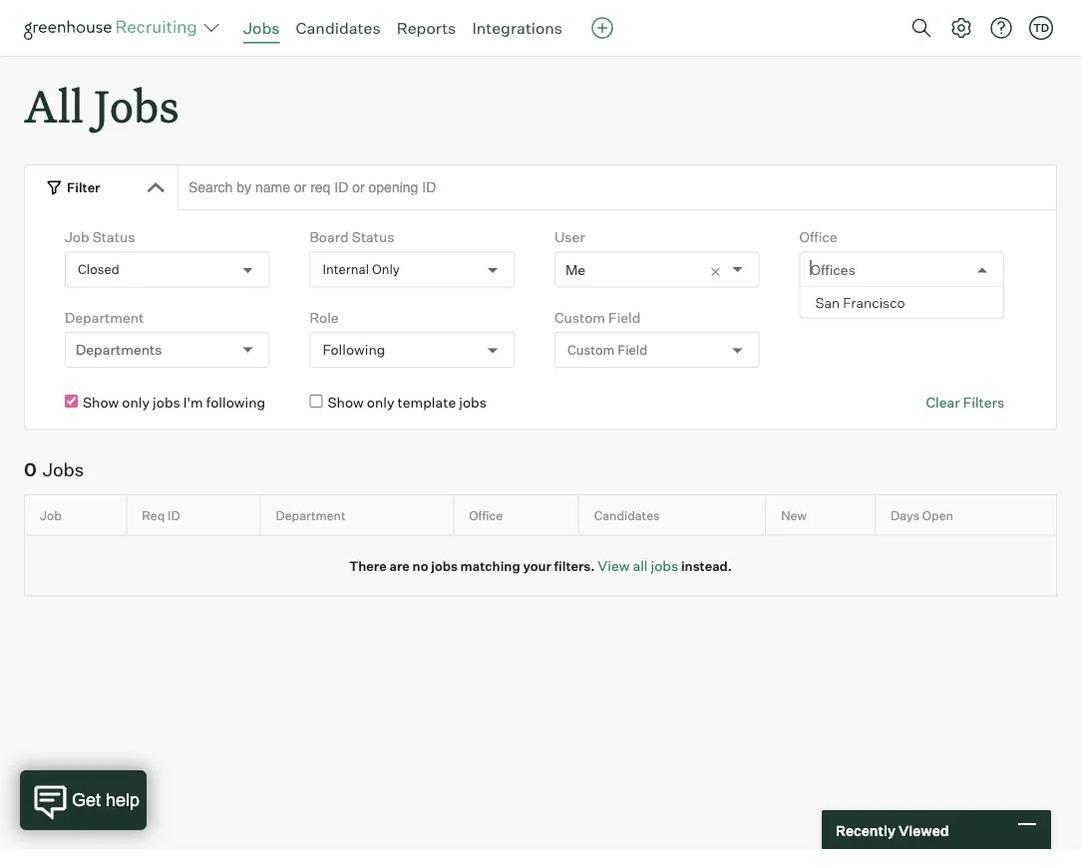 Task type: describe. For each thing, give the bounding box(es) containing it.
job for job status
[[65, 229, 89, 246]]

1 vertical spatial custom
[[568, 342, 615, 358]]

0
[[24, 459, 37, 482]]

filters.
[[554, 558, 595, 574]]

0 vertical spatial custom field
[[555, 309, 641, 326]]

clear value element
[[709, 253, 733, 287]]

req id
[[142, 508, 180, 523]]

only for jobs
[[122, 394, 150, 412]]

recently viewed
[[836, 822, 949, 840]]

integrations
[[472, 18, 563, 38]]

Search by name or req ID or opening ID text field
[[178, 165, 1057, 211]]

integrations link
[[472, 18, 563, 38]]

your
[[523, 558, 552, 574]]

Show only jobs I'm following checkbox
[[65, 395, 78, 408]]

san francisco
[[815, 294, 905, 311]]

jobs inside there are no jobs matching your filters. view all jobs instead.
[[431, 558, 458, 574]]

clear filters link
[[926, 393, 1005, 413]]

0 jobs
[[24, 459, 84, 482]]

1 vertical spatial office
[[469, 508, 503, 523]]

all jobs
[[24, 76, 179, 135]]

show for show only jobs i'm following
[[83, 394, 119, 412]]

i'm
[[183, 394, 203, 412]]

jobs for 0 jobs
[[43, 459, 84, 482]]

board status
[[310, 229, 395, 246]]

greenhouse recruiting image
[[24, 16, 204, 40]]

jobs left i'm in the top of the page
[[153, 394, 180, 412]]

internal only
[[323, 262, 400, 278]]

search image
[[910, 16, 934, 40]]

0 vertical spatial jobs
[[243, 18, 280, 38]]

id
[[168, 508, 180, 523]]

reports link
[[397, 18, 456, 38]]

td button
[[1030, 16, 1053, 40]]

show only template jobs
[[328, 394, 487, 412]]

board
[[310, 229, 349, 246]]

0 horizontal spatial candidates
[[296, 18, 381, 38]]

closed
[[78, 262, 119, 278]]

req
[[142, 508, 165, 523]]

template
[[398, 394, 456, 412]]

clear filters
[[926, 394, 1005, 412]]

status for board status
[[352, 229, 395, 246]]

new
[[781, 508, 807, 523]]

open
[[923, 508, 954, 523]]

status for job status
[[92, 229, 135, 246]]

job status
[[65, 229, 135, 246]]

configure image
[[950, 16, 974, 40]]

recently
[[836, 822, 896, 840]]

td
[[1033, 21, 1050, 34]]

only for template
[[367, 394, 395, 412]]

following
[[206, 394, 265, 412]]



Task type: locate. For each thing, give the bounding box(es) containing it.
there are no jobs matching your filters. view all jobs instead.
[[349, 557, 732, 575]]

job for job
[[40, 508, 62, 523]]

custom down me
[[555, 309, 606, 326]]

san
[[815, 294, 840, 311]]

are
[[390, 558, 410, 574]]

0 horizontal spatial office
[[469, 508, 503, 523]]

following
[[323, 342, 385, 359]]

custom
[[555, 309, 606, 326], [568, 342, 615, 358]]

reports
[[397, 18, 456, 38]]

departments
[[76, 341, 162, 359]]

candidates
[[296, 18, 381, 38], [594, 508, 660, 523]]

status up internal only
[[352, 229, 395, 246]]

only down departments
[[122, 394, 150, 412]]

status
[[92, 229, 135, 246], [352, 229, 395, 246]]

1 horizontal spatial show
[[328, 394, 364, 412]]

1 status from the left
[[92, 229, 135, 246]]

1 horizontal spatial jobs
[[94, 76, 179, 135]]

office up matching
[[469, 508, 503, 523]]

office up offices
[[800, 229, 838, 246]]

no
[[413, 558, 428, 574]]

custom field down me
[[555, 309, 641, 326]]

jobs for all jobs
[[94, 76, 179, 135]]

internal
[[323, 262, 369, 278]]

clear value image
[[709, 266, 723, 280]]

candidates right jobs link
[[296, 18, 381, 38]]

view
[[598, 557, 630, 575]]

jobs right template
[[459, 394, 487, 412]]

0 horizontal spatial only
[[122, 394, 150, 412]]

job down 0 jobs
[[40, 508, 62, 523]]

0 vertical spatial department
[[65, 309, 144, 326]]

show only jobs i'm following
[[83, 394, 265, 412]]

days
[[891, 508, 920, 523]]

jobs down greenhouse recruiting image
[[94, 76, 179, 135]]

1 only from the left
[[122, 394, 150, 412]]

1 horizontal spatial office
[[800, 229, 838, 246]]

custom down me option
[[568, 342, 615, 358]]

jobs left candidates link
[[243, 18, 280, 38]]

1 horizontal spatial job
[[65, 229, 89, 246]]

1 vertical spatial field
[[618, 342, 648, 358]]

only left template
[[367, 394, 395, 412]]

1 vertical spatial job
[[40, 508, 62, 523]]

only
[[372, 262, 400, 278]]

show for show only template jobs
[[328, 394, 364, 412]]

0 horizontal spatial department
[[65, 309, 144, 326]]

0 vertical spatial field
[[609, 309, 641, 326]]

0 horizontal spatial show
[[83, 394, 119, 412]]

0 horizontal spatial jobs
[[43, 459, 84, 482]]

me
[[566, 261, 586, 279]]

2 show from the left
[[328, 394, 364, 412]]

1 vertical spatial department
[[276, 508, 346, 523]]

job
[[65, 229, 89, 246], [40, 508, 62, 523]]

2 status from the left
[[352, 229, 395, 246]]

filters
[[963, 394, 1005, 412]]

2 vertical spatial jobs
[[43, 459, 84, 482]]

clear
[[926, 394, 960, 412]]

all
[[24, 76, 84, 135]]

Show only template jobs checkbox
[[310, 395, 323, 408]]

1 show from the left
[[83, 394, 119, 412]]

job up closed
[[65, 229, 89, 246]]

status up closed
[[92, 229, 135, 246]]

jobs link
[[243, 18, 280, 38]]

show right show only template jobs option
[[328, 394, 364, 412]]

td button
[[1026, 12, 1057, 44]]

show
[[83, 394, 119, 412], [328, 394, 364, 412]]

jobs right no on the left bottom of page
[[431, 558, 458, 574]]

candidates up view all jobs link
[[594, 508, 660, 523]]

department
[[65, 309, 144, 326], [276, 508, 346, 523]]

1 vertical spatial jobs
[[94, 76, 179, 135]]

all
[[633, 557, 648, 575]]

filter
[[67, 179, 100, 195]]

1 horizontal spatial only
[[367, 394, 395, 412]]

custom field
[[555, 309, 641, 326], [568, 342, 648, 358]]

custom field down me option
[[568, 342, 648, 358]]

0 vertical spatial office
[[800, 229, 838, 246]]

0 horizontal spatial status
[[92, 229, 135, 246]]

2 horizontal spatial jobs
[[243, 18, 280, 38]]

matching
[[461, 558, 520, 574]]

1 horizontal spatial department
[[276, 508, 346, 523]]

1 horizontal spatial status
[[352, 229, 395, 246]]

san francisco option
[[801, 288, 1004, 318]]

1 horizontal spatial candidates
[[594, 508, 660, 523]]

viewed
[[899, 822, 949, 840]]

jobs
[[243, 18, 280, 38], [94, 76, 179, 135], [43, 459, 84, 482]]

instead.
[[681, 558, 732, 574]]

1 vertical spatial custom field
[[568, 342, 648, 358]]

offices
[[810, 261, 856, 279]]

me option
[[566, 261, 586, 279]]

jobs
[[153, 394, 180, 412], [459, 394, 487, 412], [651, 557, 679, 575], [431, 558, 458, 574]]

role
[[310, 309, 339, 326]]

0 vertical spatial candidates
[[296, 18, 381, 38]]

jobs right all
[[651, 557, 679, 575]]

0 vertical spatial job
[[65, 229, 89, 246]]

2 only from the left
[[367, 394, 395, 412]]

only
[[122, 394, 150, 412], [367, 394, 395, 412]]

0 vertical spatial custom
[[555, 309, 606, 326]]

francisco
[[843, 294, 905, 311]]

days open
[[891, 508, 954, 523]]

field
[[609, 309, 641, 326], [618, 342, 648, 358]]

None field
[[810, 253, 815, 287]]

candidates link
[[296, 18, 381, 38]]

1 vertical spatial candidates
[[594, 508, 660, 523]]

there
[[349, 558, 387, 574]]

show right show only jobs i'm following checkbox
[[83, 394, 119, 412]]

user
[[555, 229, 585, 246]]

view all jobs link
[[598, 557, 679, 575]]

office
[[800, 229, 838, 246], [469, 508, 503, 523]]

0 horizontal spatial job
[[40, 508, 62, 523]]

jobs right 0
[[43, 459, 84, 482]]



Task type: vqa. For each thing, say whether or not it's contained in the screenshot.
second Definitely Not icon from the bottom of the page
no



